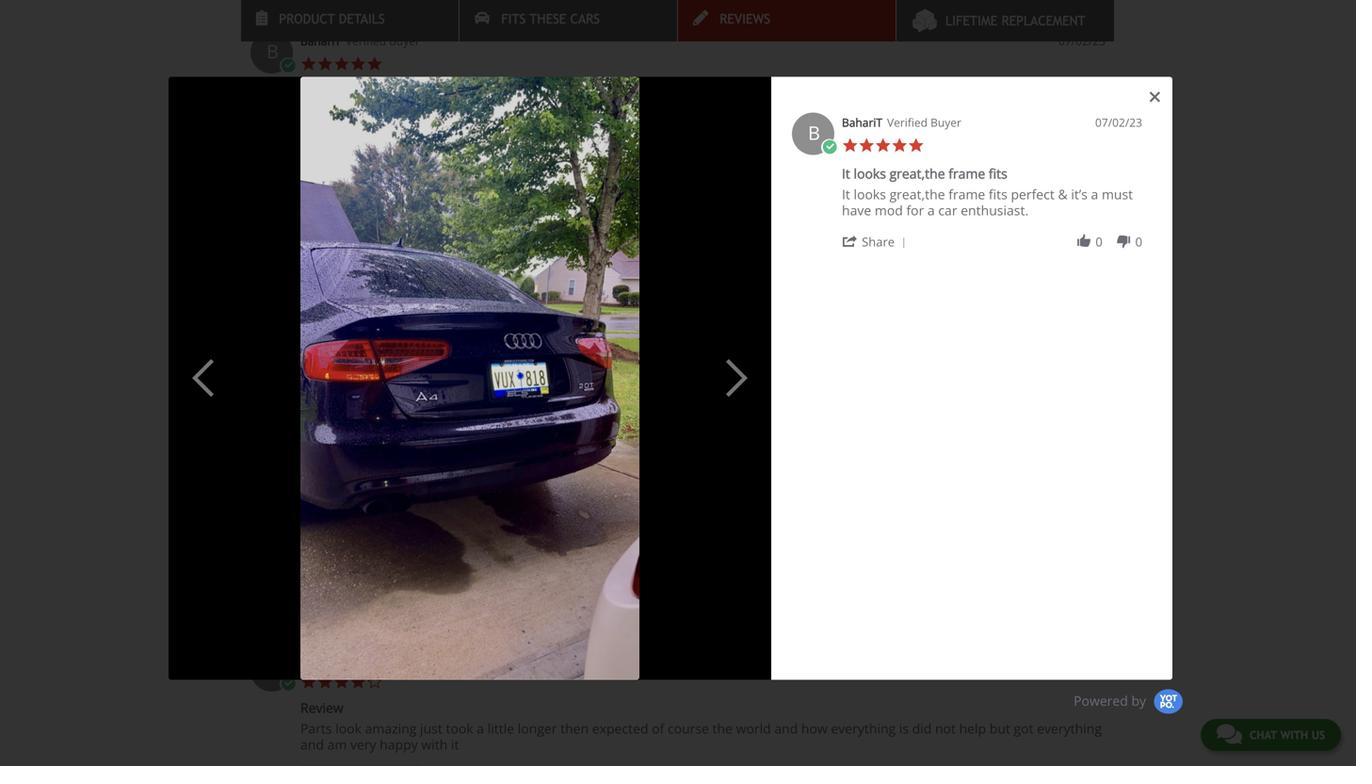 Task type: describe. For each thing, give the bounding box(es) containing it.
s
[[268, 656, 278, 682]]

the inside great product gives a nice touch to the license plate area and was very good quality for how cheap it was
[[431, 411, 451, 428]]

expected
[[593, 720, 649, 738]]

buyer for it looks great,the frame fits heading in the image taken by baharit of product ecs tuning license plate frame - white "dialog"
[[931, 114, 962, 130]]

but
[[990, 720, 1011, 738]]

for inside image taken by baharit of product ecs tuning license plate frame - white "dialog"
[[907, 201, 925, 219]]

cheap
[[779, 411, 817, 428]]

0 vertical spatial 07/02/23
[[1059, 33, 1106, 49]]

amazing
[[365, 720, 417, 738]]

then
[[561, 720, 589, 738]]

powered by
[[1074, 691, 1150, 709]]

happy
[[380, 736, 418, 754]]

seperator image
[[899, 237, 910, 249]]

great
[[301, 390, 335, 408]]

nice
[[348, 411, 373, 428]]

cars
[[571, 11, 600, 26]]

0 horizontal spatial car
[[692, 101, 711, 119]]

0 vertical spatial review date 07/02/23 element
[[1059, 33, 1106, 49]]

car inside image taken by baharit of product ecs tuning license plate frame - white "dialog"
[[939, 201, 958, 219]]

1 everything from the left
[[832, 720, 896, 738]]

powered
[[1074, 691, 1129, 709]]

0 horizontal spatial perfect
[[470, 101, 513, 119]]

it looks great,the frame fits heading for topmost circle checkmark icon
[[301, 81, 466, 102]]

circle checkmark image for have
[[822, 139, 838, 155]]

plate
[[500, 411, 531, 428]]

verified for review 'heading'
[[367, 651, 408, 667]]

a inside review parts look amazing just took a little longer then expected of course the world and how everything is did not help but got everything and am very happy with it
[[477, 720, 484, 738]]

0 horizontal spatial for
[[660, 101, 678, 119]]

look
[[336, 720, 362, 738]]

lifetime replacement
[[946, 13, 1086, 28]]

tab panel containing b
[[241, 22, 1116, 766]]

0 vertical spatial product
[[279, 11, 335, 26]]

0 horizontal spatial have
[[595, 101, 625, 119]]

baharit inside "dialog"
[[842, 114, 883, 130]]

how inside great product gives a nice touch to the license plate area and was very good quality for how cheap it was
[[750, 411, 776, 428]]

verified for great product heading
[[361, 342, 402, 358]]

it looks great,the frame fits heading for have circle checkmark icon
[[842, 164, 1008, 186]]

vote up image taken by baharit of product ecs tuning license plate frame - white image
[[1076, 233, 1093, 250]]

must inside image taken by baharit of product ecs tuning license plate frame - white "dialog"
[[1102, 185, 1134, 203]]

buyer for great product heading
[[405, 342, 436, 358]]

product details
[[279, 11, 385, 26]]

btn small image
[[1155, 689, 1184, 714]]

it inside great product gives a nice touch to the license plate area and was very good quality for how cheap it was
[[820, 411, 828, 428]]

fits these cars
[[502, 11, 600, 26]]

buyer for review 'heading'
[[411, 651, 441, 667]]

fits these cars link
[[460, 0, 678, 41]]

lifetime replacement link
[[897, 0, 1115, 41]]

lancel633 verified buyer
[[301, 342, 436, 358]]

to
[[415, 411, 428, 428]]

it inside review parts look amazing just took a little longer then expected of course the world and how everything is did not help but got everything and am very happy with it
[[451, 736, 459, 754]]

stevenk290 verified buyer
[[301, 651, 441, 667]]

help
[[960, 720, 987, 738]]

chat with us link
[[1201, 719, 1342, 751]]

2 everything from the left
[[1038, 720, 1102, 738]]

enthusiast. inside image taken by baharit of product ecs tuning license plate frame - white "dialog"
[[961, 201, 1029, 219]]

reviews
[[720, 11, 771, 26]]

these
[[530, 11, 567, 26]]

chat with us
[[1250, 728, 1326, 742]]

image of review by baharit on  2 jul 2023 number 2 image
[[433, 132, 556, 254]]

share
[[862, 233, 895, 250]]

2 horizontal spatial and
[[775, 720, 798, 738]]

review heading
[[301, 699, 344, 721]]

b for have circle checkmark icon
[[809, 119, 821, 145]]

2 0 from the left
[[1136, 233, 1143, 250]]

replacement
[[1002, 13, 1086, 28]]

it looks great,the frame fits it looks great,the frame fits perfect & it's a must have mod for a car enthusiast. inside image taken by baharit of product ecs tuning license plate frame - white "dialog"
[[842, 164, 1134, 219]]

share button
[[842, 232, 913, 250]]

a inside great product gives a nice touch to the license plate area and was very good quality for how cheap it was
[[337, 411, 345, 428]]

did
[[913, 720, 932, 738]]

buyer for it looks great,the frame fits heading corresponding to topmost circle checkmark icon
[[389, 33, 420, 49]]

circle checkmark image
[[280, 367, 296, 383]]

review parts look amazing just took a little longer then expected of course the world and how everything is did not help but got everything and am very happy with it
[[301, 699, 1102, 754]]

circle checkmark image for and
[[280, 676, 296, 692]]

it's inside image taken by baharit of product ecs tuning license plate frame - white "dialog"
[[1072, 185, 1088, 203]]



Task type: locate. For each thing, give the bounding box(es) containing it.
it's inside tab panel
[[530, 101, 546, 119]]

everything left is
[[832, 720, 896, 738]]

the
[[431, 411, 451, 428], [713, 720, 733, 738]]

0 right vote down image taken by baharit of product ecs tuning license plate frame - white
[[1136, 233, 1143, 250]]

very right am
[[350, 736, 376, 754]]

with
[[1281, 728, 1309, 742], [422, 736, 448, 754]]

mod inside image taken by baharit of product ecs tuning license plate frame - white "dialog"
[[875, 201, 904, 219]]

fits
[[448, 81, 466, 99], [448, 101, 466, 119], [989, 164, 1008, 182], [989, 185, 1008, 203]]

and right area
[[566, 411, 589, 428]]

powered by link
[[1074, 689, 1188, 714]]

b inside tab panel
[[267, 38, 279, 64]]

tab panel
[[251, 0, 1106, 22], [241, 22, 1116, 766]]

have inside image taken by baharit of product ecs tuning license plate frame - white "dialog"
[[842, 201, 872, 219]]

0 vertical spatial mod
[[628, 101, 656, 119]]

for inside great product gives a nice touch to the license plate area and was very good quality for how cheap it was
[[729, 411, 746, 428]]

0 vertical spatial &
[[517, 101, 526, 119]]

by
[[1132, 691, 1147, 709]]

was right cheap
[[832, 411, 855, 428]]

b
[[267, 38, 279, 64], [809, 119, 821, 145]]

the right to
[[431, 411, 451, 428]]

stevenk290
[[301, 651, 362, 667]]

2 vertical spatial for
[[729, 411, 746, 428]]

great product heading
[[301, 390, 387, 411]]

star image
[[301, 56, 317, 72], [317, 56, 334, 72], [350, 56, 367, 72], [842, 137, 859, 153], [859, 137, 875, 153], [301, 365, 317, 381], [317, 365, 334, 381], [334, 365, 350, 381], [350, 365, 367, 381], [301, 674, 317, 690], [317, 674, 334, 690], [350, 674, 367, 690]]

1 vertical spatial mod
[[875, 201, 904, 219]]

0 horizontal spatial must
[[561, 101, 592, 119]]

it's
[[530, 101, 546, 119], [1072, 185, 1088, 203]]

1 horizontal spatial perfect
[[1012, 185, 1055, 203]]

it's up 'vote up image taken by baharit of product ecs tuning license plate frame - white' at the right
[[1072, 185, 1088, 203]]

0 horizontal spatial with
[[422, 736, 448, 754]]

group inside image taken by baharit of product ecs tuning license plate frame - white "dialog"
[[1067, 233, 1143, 250]]

and right world
[[775, 720, 798, 738]]

2 horizontal spatial for
[[907, 201, 925, 219]]

with right happy
[[422, 736, 448, 754]]

b for topmost circle checkmark icon
[[267, 38, 279, 64]]

1 horizontal spatial car
[[939, 201, 958, 219]]

1 vertical spatial baharit
[[842, 114, 883, 130]]

1 horizontal spatial it looks great,the frame fits heading
[[842, 164, 1008, 186]]

0 horizontal spatial &
[[517, 101, 526, 119]]

2 was from the left
[[832, 411, 855, 428]]

1 horizontal spatial &
[[1059, 185, 1068, 203]]

review
[[301, 699, 344, 717]]

1 vertical spatial how
[[802, 720, 828, 738]]

for
[[660, 101, 678, 119], [907, 201, 925, 219], [729, 411, 746, 428]]

lancel633
[[301, 342, 357, 358]]

1 horizontal spatial it
[[820, 411, 828, 428]]

product
[[279, 11, 335, 26], [338, 390, 387, 408]]

review date 07/02/23 element inside image taken by baharit of product ecs tuning license plate frame - white "dialog"
[[1096, 114, 1143, 130]]

the inside review parts look amazing just took a little longer then expected of course the world and how everything is did not help but got everything and am very happy with it
[[713, 720, 733, 738]]

1 vertical spatial &
[[1059, 185, 1068, 203]]

1 horizontal spatial everything
[[1038, 720, 1102, 738]]

1 vertical spatial for
[[907, 201, 925, 219]]

area
[[535, 411, 562, 428]]

vote down image taken by baharit of product ecs tuning license plate frame - white image
[[1116, 233, 1133, 250]]

b inside "dialog"
[[809, 119, 821, 145]]

very left good
[[620, 411, 646, 428]]

0 vertical spatial for
[[660, 101, 678, 119]]

0 horizontal spatial how
[[750, 411, 776, 428]]

verified
[[346, 33, 386, 49], [888, 114, 928, 130], [361, 342, 402, 358], [367, 651, 408, 667]]

not
[[936, 720, 956, 738]]

product inside great product gives a nice touch to the license plate area and was very good quality for how cheap it was
[[338, 390, 387, 408]]

0 horizontal spatial mod
[[628, 101, 656, 119]]

with inside review parts look amazing just took a little longer then expected of course the world and how everything is did not help but got everything and am very happy with it
[[422, 736, 448, 754]]

baharit verified buyer inside image taken by baharit of product ecs tuning license plate frame - white "dialog"
[[842, 114, 962, 130]]

0 vertical spatial must
[[561, 101, 592, 119]]

0 right 'vote up image taken by baharit of product ecs tuning license plate frame - white' at the right
[[1096, 233, 1103, 250]]

verified buyer heading
[[346, 33, 420, 49], [888, 114, 962, 130], [361, 342, 436, 358], [367, 651, 441, 667]]

0 horizontal spatial baharit
[[301, 33, 341, 49]]

1 horizontal spatial product
[[338, 390, 387, 408]]

1 horizontal spatial 0
[[1136, 233, 1143, 250]]

chat
[[1250, 728, 1278, 742]]

it looks great,the frame fits heading up seperator icon
[[842, 164, 1008, 186]]

1 horizontal spatial the
[[713, 720, 733, 738]]

image taken by baharit of product ecs tuning license plate frame - white dialog
[[0, 0, 1357, 766]]

1 vertical spatial it looks great,the frame fits heading
[[842, 164, 1008, 186]]

0 vertical spatial it's
[[530, 101, 546, 119]]

how left cheap
[[750, 411, 776, 428]]

and
[[566, 411, 589, 428], [775, 720, 798, 738], [301, 736, 324, 754]]

group
[[1067, 233, 1143, 250]]

1 horizontal spatial it's
[[1072, 185, 1088, 203]]

& inside image taken by baharit of product ecs tuning license plate frame - white "dialog"
[[1059, 185, 1068, 203]]

how inside review parts look amazing just took a little longer then expected of course the world and how everything is did not help but got everything and am very happy with it
[[802, 720, 828, 738]]

baharit
[[301, 33, 341, 49], [842, 114, 883, 130]]

buyer
[[389, 33, 420, 49], [931, 114, 962, 130], [405, 342, 436, 358], [411, 651, 441, 667]]

0 horizontal spatial baharit verified buyer
[[301, 33, 420, 49]]

1 horizontal spatial must
[[1102, 185, 1134, 203]]

it looks great,the frame fits heading inside image taken by baharit of product ecs tuning license plate frame - white "dialog"
[[842, 164, 1008, 186]]

lifetime
[[946, 13, 998, 28]]

1 horizontal spatial it looks great,the frame fits it looks great,the frame fits perfect & it's a must have mod for a car enthusiast.
[[842, 164, 1134, 219]]

1 horizontal spatial and
[[566, 411, 589, 428]]

1 vertical spatial baharit verified buyer
[[842, 114, 962, 130]]

0 vertical spatial the
[[431, 411, 451, 428]]

parts
[[301, 720, 332, 738]]

0 vertical spatial enthusiast.
[[714, 101, 782, 119]]

it
[[301, 81, 309, 99], [301, 101, 309, 119], [842, 164, 851, 182], [842, 185, 851, 203]]

was
[[593, 411, 616, 428], [832, 411, 855, 428]]

reviews link
[[678, 0, 896, 41]]

everything
[[832, 720, 896, 738], [1038, 720, 1102, 738]]

0 horizontal spatial everything
[[832, 720, 896, 738]]

1 vertical spatial b
[[809, 119, 821, 145]]

1 horizontal spatial with
[[1281, 728, 1309, 742]]

verified for it looks great,the frame fits heading corresponding to topmost circle checkmark icon
[[346, 33, 386, 49]]

it looks great,the frame fits heading down details
[[301, 81, 466, 102]]

it right just
[[451, 736, 459, 754]]

course
[[668, 720, 709, 738]]

it looks great,the frame fits it looks great,the frame fits perfect & it's a must have mod for a car enthusiast. inside tab panel
[[301, 81, 782, 119]]

0 horizontal spatial 0
[[1096, 233, 1103, 250]]

0 vertical spatial it
[[820, 411, 828, 428]]

0 vertical spatial baharit verified buyer
[[301, 33, 420, 49]]

great,the
[[348, 81, 404, 99], [348, 101, 404, 119], [890, 164, 946, 182], [890, 185, 946, 203]]

0 horizontal spatial very
[[350, 736, 376, 754]]

0 vertical spatial very
[[620, 411, 646, 428]]

1 vertical spatial very
[[350, 736, 376, 754]]

review date 07/02/23 element
[[1059, 33, 1106, 49], [1096, 114, 1143, 130]]

gives
[[301, 411, 334, 428]]

0 vertical spatial baharit
[[301, 33, 341, 49]]

of
[[652, 720, 665, 738]]

&
[[517, 101, 526, 119], [1059, 185, 1068, 203]]

1 horizontal spatial mod
[[875, 201, 904, 219]]

1 0 from the left
[[1096, 233, 1103, 250]]

and inside great product gives a nice touch to the license plate area and was very good quality for how cheap it was
[[566, 411, 589, 428]]

verified inside image taken by baharit of product ecs tuning license plate frame - white "dialog"
[[888, 114, 928, 130]]

1 vertical spatial must
[[1102, 185, 1134, 203]]

frame
[[407, 81, 444, 99], [407, 101, 444, 119], [949, 164, 986, 182], [949, 185, 986, 203]]

touch
[[377, 411, 412, 428]]

0 horizontal spatial b
[[267, 38, 279, 64]]

0
[[1096, 233, 1103, 250], [1136, 233, 1143, 250]]

perfect inside image taken by baharit of product ecs tuning license plate frame - white "dialog"
[[1012, 185, 1055, 203]]

video of review by baharit on  2 jul 2023 number 1 image
[[301, 132, 423, 254]]

very inside great product gives a nice touch to the license plate area and was very good quality for how cheap it was
[[620, 411, 646, 428]]

took
[[446, 720, 474, 738]]

1 was from the left
[[593, 411, 616, 428]]

0 vertical spatial circle checkmark image
[[280, 58, 296, 74]]

0 horizontal spatial enthusiast.
[[714, 101, 782, 119]]

1 vertical spatial circle checkmark image
[[822, 139, 838, 155]]

empty star image
[[367, 674, 383, 690]]

product left details
[[279, 11, 335, 26]]

0 horizontal spatial it's
[[530, 101, 546, 119]]

1 vertical spatial it looks great,the frame fits it looks great,the frame fits perfect & it's a must have mod for a car enthusiast.
[[842, 164, 1134, 219]]

1 vertical spatial it's
[[1072, 185, 1088, 203]]

1 horizontal spatial enthusiast.
[[961, 201, 1029, 219]]

how right world
[[802, 720, 828, 738]]

2 vertical spatial circle checkmark image
[[280, 676, 296, 692]]

mod
[[628, 101, 656, 119], [875, 201, 904, 219]]

baharit verified buyer for have circle checkmark icon
[[842, 114, 962, 130]]

1 horizontal spatial b
[[809, 119, 821, 145]]

1 vertical spatial 07/02/23
[[1096, 114, 1143, 130]]

0 vertical spatial have
[[595, 101, 625, 119]]

0 horizontal spatial the
[[431, 411, 451, 428]]

longer
[[518, 720, 557, 738]]

product details link
[[241, 0, 459, 41]]

buyer inside image taken by baharit of product ecs tuning license plate frame - white "dialog"
[[931, 114, 962, 130]]

it right cheap
[[820, 411, 828, 428]]

perfect
[[470, 101, 513, 119], [1012, 185, 1055, 203]]

have
[[595, 101, 625, 119], [842, 201, 872, 219]]

good
[[649, 411, 680, 428]]

0 vertical spatial how
[[750, 411, 776, 428]]

got
[[1014, 720, 1034, 738]]

1 horizontal spatial baharit
[[842, 114, 883, 130]]

image of review by lancel633 on  2 jan 2022 number 1 image
[[301, 441, 423, 563]]

0 horizontal spatial it looks great,the frame fits it looks great,the frame fits perfect & it's a must have mod for a car enthusiast.
[[301, 81, 782, 119]]

details
[[339, 11, 385, 26]]

0 horizontal spatial it looks great,the frame fits heading
[[301, 81, 466, 102]]

1 vertical spatial enthusiast.
[[961, 201, 1029, 219]]

1 vertical spatial have
[[842, 201, 872, 219]]

must down fits these cars link
[[561, 101, 592, 119]]

enthusiast.
[[714, 101, 782, 119], [961, 201, 1029, 219]]

07/02/23 inside image taken by baharit of product ecs tuning license plate frame - white "dialog"
[[1096, 114, 1143, 130]]

1 horizontal spatial have
[[842, 201, 872, 219]]

list
[[301, 132, 1106, 264]]

0 vertical spatial it looks great,the frame fits it looks great,the frame fits perfect & it's a must have mod for a car enthusiast.
[[301, 81, 782, 119]]

looks
[[312, 81, 345, 99], [312, 101, 345, 119], [854, 164, 887, 182], [854, 185, 887, 203]]

circle checkmark image
[[280, 58, 296, 74], [822, 139, 838, 155], [280, 676, 296, 692]]

it
[[820, 411, 828, 428], [451, 736, 459, 754]]

very inside review parts look amazing just took a little longer then expected of course the world and how everything is did not help but got everything and am very happy with it
[[350, 736, 376, 754]]

must up vote down image taken by baharit of product ecs tuning license plate frame - white
[[1102, 185, 1134, 203]]

1 vertical spatial perfect
[[1012, 185, 1055, 203]]

1 vertical spatial it
[[451, 736, 459, 754]]

car
[[692, 101, 711, 119], [939, 201, 958, 219]]

it's down the 'these'
[[530, 101, 546, 119]]

with left "us"
[[1281, 728, 1309, 742]]

very
[[620, 411, 646, 428], [350, 736, 376, 754]]

little
[[488, 720, 515, 738]]

group containing 0
[[1067, 233, 1143, 250]]

and left am
[[301, 736, 324, 754]]

product up nice
[[338, 390, 387, 408]]

1 horizontal spatial baharit verified buyer
[[842, 114, 962, 130]]

1 vertical spatial review date 07/02/23 element
[[1096, 114, 1143, 130]]

baharit verified buyer for topmost circle checkmark icon
[[301, 33, 420, 49]]

was right area
[[593, 411, 616, 428]]

must
[[561, 101, 592, 119], [1102, 185, 1134, 203]]

am
[[328, 736, 347, 754]]

0 horizontal spatial it
[[451, 736, 459, 754]]

everything down the powered
[[1038, 720, 1102, 738]]

how
[[750, 411, 776, 428], [802, 720, 828, 738]]

a
[[550, 101, 557, 119], [681, 101, 688, 119], [1092, 185, 1099, 203], [928, 201, 935, 219], [337, 411, 345, 428], [477, 720, 484, 738]]

license
[[455, 411, 497, 428]]

us
[[1312, 728, 1326, 742]]

0 vertical spatial it looks great,the frame fits heading
[[301, 81, 466, 102]]

verified for it looks great,the frame fits heading in the image taken by baharit of product ecs tuning license plate frame - white "dialog"
[[888, 114, 928, 130]]

0 vertical spatial car
[[692, 101, 711, 119]]

great product gives a nice touch to the license plate area and was very good quality for how cheap it was
[[301, 390, 855, 428]]

0 horizontal spatial product
[[279, 11, 335, 26]]

is
[[900, 720, 909, 738]]

the left world
[[713, 720, 733, 738]]

0 vertical spatial b
[[267, 38, 279, 64]]

1 horizontal spatial how
[[802, 720, 828, 738]]

1 vertical spatial car
[[939, 201, 958, 219]]

list item
[[301, 132, 423, 254], [433, 132, 556, 254], [301, 441, 423, 563]]

1 vertical spatial product
[[338, 390, 387, 408]]

it looks great,the frame fits it looks great,the frame fits perfect & it's a must have mod for a car enthusiast.
[[301, 81, 782, 119], [842, 164, 1134, 219]]

baharit verified buyer
[[301, 33, 420, 49], [842, 114, 962, 130]]

just
[[420, 720, 443, 738]]

1 horizontal spatial was
[[832, 411, 855, 428]]

quality
[[684, 411, 725, 428]]

1 horizontal spatial very
[[620, 411, 646, 428]]

it looks great,the frame fits heading
[[301, 81, 466, 102], [842, 164, 1008, 186]]

07/02/23
[[1059, 33, 1106, 49], [1096, 114, 1143, 130]]

0 vertical spatial perfect
[[470, 101, 513, 119]]

share image
[[842, 233, 859, 250]]

0 horizontal spatial and
[[301, 736, 324, 754]]

1 horizontal spatial for
[[729, 411, 746, 428]]

fits
[[502, 11, 526, 26]]

world
[[737, 720, 771, 738]]

star image
[[334, 56, 350, 72], [367, 56, 383, 72], [875, 137, 892, 153], [892, 137, 908, 153], [908, 137, 925, 153], [367, 365, 383, 381], [334, 674, 350, 690]]

0 horizontal spatial was
[[593, 411, 616, 428]]

1 vertical spatial the
[[713, 720, 733, 738]]



Task type: vqa. For each thing, say whether or not it's contained in the screenshot.
New Turner Control Arm & Roll Center Correction Kits image at bottom right
no



